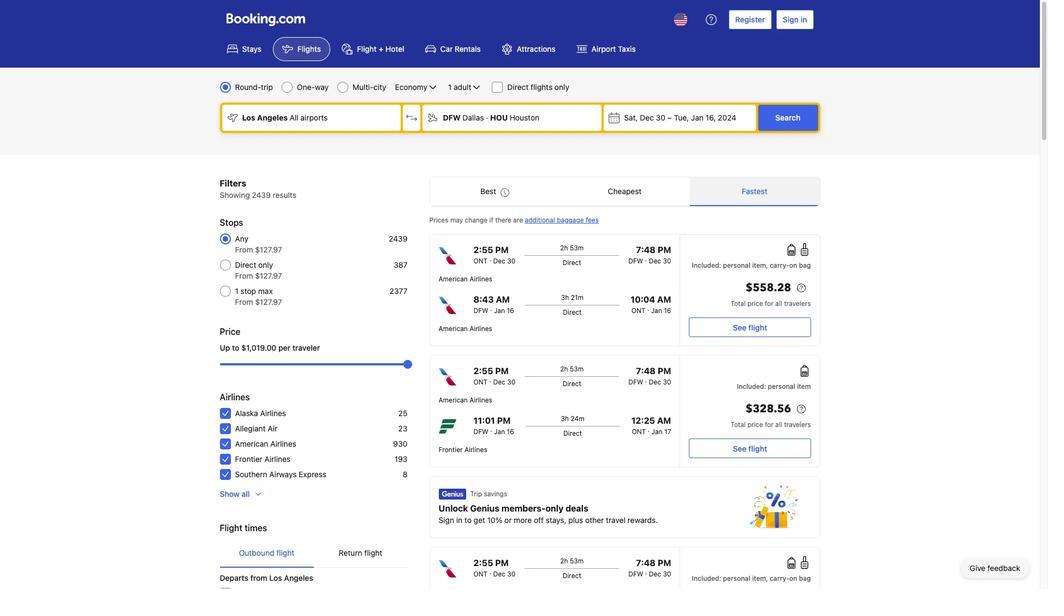 Task type: vqa. For each thing, say whether or not it's contained in the screenshot.
personal to the middle
yes



Task type: describe. For each thing, give the bounding box(es) containing it.
give feedback
[[970, 564, 1020, 573]]

price
[[220, 327, 240, 337]]

10:04 am ont . jan 16
[[631, 295, 671, 315]]

+
[[379, 44, 383, 54]]

southern
[[235, 470, 267, 479]]

southern airways express
[[235, 470, 326, 479]]

25
[[398, 409, 408, 418]]

alaska airlines
[[235, 409, 286, 418]]

best image
[[501, 188, 509, 197]]

3 2h from the top
[[560, 557, 568, 566]]

1 stop max from $127.97
[[235, 287, 282, 307]]

unlock genius members-only deals sign in to get 10% or more off stays, plus other travel rewards.
[[439, 504, 658, 525]]

up to $1,019.00 per traveler
[[220, 343, 320, 353]]

traveler
[[292, 343, 320, 353]]

up
[[220, 343, 230, 353]]

2:55 for $558.28
[[474, 245, 493, 255]]

193
[[395, 455, 408, 464]]

$127.97 inside 1 stop max from $127.97
[[255, 298, 282, 307]]

more
[[514, 516, 532, 525]]

to inside unlock genius members-only deals sign in to get 10% or more off stays, plus other travel rewards.
[[465, 516, 472, 525]]

1 vertical spatial angeles
[[284, 574, 313, 583]]

los angeles all airports
[[242, 113, 328, 122]]

. inside the "10:04 am ont . jan 16"
[[647, 305, 649, 313]]

see for $558.28
[[733, 323, 747, 332]]

any from $127.97
[[235, 234, 282, 254]]

return
[[339, 549, 362, 558]]

genius
[[470, 504, 500, 514]]

houston
[[510, 113, 539, 122]]

3h 21m
[[561, 294, 584, 302]]

attractions
[[517, 44, 556, 54]]

ont up 8:43
[[474, 257, 488, 265]]

show all button
[[215, 485, 267, 504]]

price for $328.56
[[748, 421, 763, 429]]

register
[[735, 15, 765, 24]]

16 for $328.56
[[507, 428, 514, 436]]

0 horizontal spatial frontier airlines
[[235, 455, 290, 464]]

pm inside 11:01 pm dfw . jan 16
[[497, 416, 511, 426]]

airways
[[269, 470, 297, 479]]

16,
[[706, 113, 716, 122]]

way
[[315, 82, 329, 92]]

$328.56 region
[[689, 401, 811, 420]]

airlines up alaska
[[220, 393, 250, 402]]

1 for 1 adult
[[448, 82, 452, 92]]

one-way
[[297, 82, 329, 92]]

all for $558.28
[[775, 300, 782, 308]]

see flight button for $328.56
[[689, 439, 811, 459]]

travelers for $328.56
[[784, 421, 811, 429]]

flights link
[[273, 37, 330, 61]]

am for $558.28
[[657, 295, 671, 305]]

2 on from the top
[[789, 575, 797, 583]]

total price for all travelers for $558.28
[[731, 300, 811, 308]]

$558.28 region
[[689, 280, 811, 299]]

53m for $558.28
[[570, 244, 584, 252]]

sign inside sign in link
[[783, 15, 799, 24]]

stop
[[241, 287, 256, 296]]

flight + hotel
[[357, 44, 404, 54]]

23
[[398, 424, 408, 433]]

1 horizontal spatial frontier
[[439, 446, 463, 454]]

tab list for departs from los angeles
[[220, 539, 408, 569]]

city
[[374, 82, 386, 92]]

american airlines up 11:01
[[439, 396, 492, 405]]

stops
[[220, 218, 243, 228]]

1 vertical spatial los
[[269, 574, 282, 583]]

included: for $558.28
[[692, 262, 721, 270]]

results
[[273, 191, 296, 200]]

387
[[394, 260, 408, 270]]

930
[[393, 439, 408, 449]]

sign in
[[783, 15, 807, 24]]

travelers for $558.28
[[784, 300, 811, 308]]

10:04
[[631, 295, 655, 305]]

. inside 8:43 am dfw . jan 16
[[490, 305, 492, 313]]

$328.56
[[746, 402, 791, 417]]

–
[[668, 113, 672, 122]]

only inside unlock genius members-only deals sign in to get 10% or more off stays, plus other travel rewards.
[[546, 504, 564, 514]]

7:48 pm dfw . dec 30 for $328.56
[[628, 366, 671, 387]]

ont down get
[[474, 571, 488, 579]]

. inside 11:01 pm dfw . jan 16
[[490, 426, 492, 434]]

dec inside dropdown button
[[640, 113, 654, 122]]

am inside 8:43 am dfw . jan 16
[[496, 295, 510, 305]]

see flight button for $558.28
[[689, 318, 811, 337]]

times
[[245, 524, 267, 533]]

airports
[[300, 113, 328, 122]]

1 bag from the top
[[799, 262, 811, 270]]

2:55 pm ont . dec 30 for $558.28
[[474, 245, 516, 265]]

see for $328.56
[[733, 444, 747, 453]]

direct only from $127.97
[[235, 260, 282, 281]]

2h 53m for $558.28
[[560, 244, 584, 252]]

sat,
[[624, 113, 638, 122]]

$1,019.00
[[241, 343, 276, 353]]

airport taxis link
[[567, 37, 645, 61]]

fastest
[[742, 187, 768, 196]]

total for $328.56
[[731, 421, 746, 429]]

sign inside unlock genius members-only deals sign in to get 10% or more off stays, plus other travel rewards.
[[439, 516, 454, 525]]

dfw down rewards.
[[628, 571, 643, 579]]

american airlines down air
[[235, 439, 296, 449]]

hotel
[[386, 44, 404, 54]]

airlines up southern airways express
[[265, 455, 290, 464]]

round-
[[235, 82, 261, 92]]

car rentals
[[440, 44, 481, 54]]

multi-
[[353, 82, 374, 92]]

0 vertical spatial in
[[801, 15, 807, 24]]

flights
[[531, 82, 553, 92]]

11:01
[[474, 416, 495, 426]]

1 for 1 stop max from $127.97
[[235, 287, 238, 296]]

dallas
[[463, 113, 484, 122]]

rentals
[[455, 44, 481, 54]]

·
[[486, 113, 488, 122]]

car
[[440, 44, 453, 54]]

see flight for $328.56
[[733, 444, 767, 453]]

1 included: personal item, carry-on bag from the top
[[692, 262, 811, 270]]

dfw inside 8:43 am dfw . jan 16
[[474, 307, 488, 315]]

16 inside the "10:04 am ont . jan 16"
[[664, 307, 671, 315]]

airlines down 8:43 am dfw . jan 16
[[470, 325, 492, 333]]

for for $328.56
[[765, 421, 774, 429]]

7:48 pm dfw . dec 30 for $558.28
[[628, 245, 671, 265]]

car rentals link
[[416, 37, 490, 61]]

$127.97 inside any from $127.97
[[255, 245, 282, 254]]

unlock
[[439, 504, 468, 514]]

return flight
[[339, 549, 382, 558]]

outbound
[[239, 549, 274, 558]]

off
[[534, 516, 544, 525]]

there
[[495, 216, 511, 224]]

ont up 11:01
[[474, 378, 488, 387]]

direct flights only
[[507, 82, 569, 92]]

get
[[474, 516, 485, 525]]

3 2:55 from the top
[[474, 558, 493, 568]]

fees
[[586, 216, 599, 224]]

stays link
[[218, 37, 271, 61]]

multi-city
[[353, 82, 386, 92]]

7:48 for $328.56
[[636, 366, 656, 376]]

best button
[[430, 177, 560, 206]]

airlines up air
[[260, 409, 286, 418]]

show
[[220, 490, 240, 499]]

one-
[[297, 82, 315, 92]]

1 adult button
[[447, 81, 483, 94]]

may
[[450, 216, 463, 224]]

. inside '12:25 am ont . jan 17'
[[648, 426, 650, 434]]

2h for $558.28
[[560, 244, 568, 252]]

flight right return
[[364, 549, 382, 558]]

per
[[278, 343, 291, 353]]

departs from los angeles
[[220, 574, 313, 583]]

see flight for $558.28
[[733, 323, 767, 332]]

ont inside the "10:04 am ont . jan 16"
[[631, 307, 646, 315]]

economy
[[395, 82, 427, 92]]

airlines down 11:01 pm dfw . jan 16
[[465, 446, 487, 454]]

airlines up 11:01
[[470, 396, 492, 405]]

personal for $328.56
[[768, 383, 795, 391]]

attractions link
[[492, 37, 565, 61]]

2439 inside filters showing 2439 results
[[252, 191, 271, 200]]

dfw up 12:25
[[628, 378, 643, 387]]

17
[[664, 428, 671, 436]]



Task type: locate. For each thing, give the bounding box(es) containing it.
3 $127.97 from the top
[[255, 298, 282, 307]]

2 vertical spatial 7:48 pm dfw . dec 30
[[628, 558, 671, 579]]

airport taxis
[[592, 44, 636, 54]]

2h 53m up "3h 24m"
[[560, 365, 584, 373]]

0 horizontal spatial 2439
[[252, 191, 271, 200]]

1 vertical spatial on
[[789, 575, 797, 583]]

2 included: personal item, carry-on bag from the top
[[692, 575, 811, 583]]

members-
[[502, 504, 546, 514]]

1 horizontal spatial to
[[465, 516, 472, 525]]

flights
[[298, 44, 321, 54]]

to right up
[[232, 343, 239, 353]]

0 vertical spatial flight
[[357, 44, 377, 54]]

0 vertical spatial sign
[[783, 15, 799, 24]]

7:48 for $558.28
[[636, 245, 656, 255]]

flight left +
[[357, 44, 377, 54]]

2439 up 387
[[389, 234, 408, 243]]

trip
[[470, 490, 482, 498]]

jan inside the "10:04 am ont . jan 16"
[[651, 307, 662, 315]]

3h 24m
[[561, 415, 585, 423]]

dfw dallas · hou houston
[[443, 113, 539, 122]]

see down '$558.28' "region"
[[733, 323, 747, 332]]

16 for $558.28
[[507, 307, 514, 315]]

jan for 12:25 am
[[652, 428, 663, 436]]

see flight button down $328.56 region at the bottom right of page
[[689, 439, 811, 459]]

2 item, from the top
[[752, 575, 768, 583]]

30
[[656, 113, 665, 122], [507, 257, 516, 265], [663, 257, 671, 265], [507, 378, 516, 387], [663, 378, 671, 387], [507, 571, 516, 579], [663, 571, 671, 579]]

16 inside 8:43 am dfw . jan 16
[[507, 307, 514, 315]]

2:55 for $328.56
[[474, 366, 493, 376]]

see flight button
[[689, 318, 811, 337], [689, 439, 811, 459]]

1 vertical spatial see
[[733, 444, 747, 453]]

3h for $328.56
[[561, 415, 569, 423]]

1 vertical spatial 2439
[[389, 234, 408, 243]]

angeles left all
[[257, 113, 288, 122]]

tue,
[[674, 113, 689, 122]]

1 2h 53m from the top
[[560, 244, 584, 252]]

1 for from the top
[[765, 300, 774, 308]]

included: for $328.56
[[737, 383, 766, 391]]

tab list
[[430, 177, 820, 207], [220, 539, 408, 569]]

see flight down $328.56 region at the bottom right of page
[[733, 444, 767, 453]]

53m up 24m
[[570, 365, 584, 373]]

0 vertical spatial 2:55
[[474, 245, 493, 255]]

in inside unlock genius members-only deals sign in to get 10% or more off stays, plus other travel rewards.
[[456, 516, 462, 525]]

0 vertical spatial item,
[[752, 262, 768, 270]]

0 vertical spatial carry-
[[770, 262, 789, 270]]

in down the unlock
[[456, 516, 462, 525]]

1 left stop
[[235, 287, 238, 296]]

frontier airlines
[[439, 446, 487, 454], [235, 455, 290, 464]]

1 vertical spatial see flight
[[733, 444, 767, 453]]

0 vertical spatial see flight
[[733, 323, 767, 332]]

all inside button
[[242, 490, 250, 499]]

0 horizontal spatial to
[[232, 343, 239, 353]]

0 horizontal spatial tab list
[[220, 539, 408, 569]]

flight for flight + hotel
[[357, 44, 377, 54]]

filters showing 2439 results
[[220, 179, 296, 200]]

departs
[[220, 574, 248, 583]]

0 horizontal spatial los
[[242, 113, 255, 122]]

1 horizontal spatial 1
[[448, 82, 452, 92]]

booking.com logo image
[[226, 13, 305, 26], [226, 13, 305, 26]]

2h for $328.56
[[560, 365, 568, 373]]

am for $328.56
[[657, 416, 671, 426]]

flight + hotel link
[[332, 37, 414, 61]]

additional
[[525, 216, 555, 224]]

0 vertical spatial $127.97
[[255, 245, 282, 254]]

jan inside 8:43 am dfw . jan 16
[[494, 307, 505, 315]]

1 vertical spatial item,
[[752, 575, 768, 583]]

0 vertical spatial see
[[733, 323, 747, 332]]

1 total price for all travelers from the top
[[731, 300, 811, 308]]

1 vertical spatial flight
[[220, 524, 242, 533]]

1 left 'adult'
[[448, 82, 452, 92]]

0 vertical spatial on
[[789, 262, 797, 270]]

dfw down 8:43
[[474, 307, 488, 315]]

in right register
[[801, 15, 807, 24]]

for for $558.28
[[765, 300, 774, 308]]

all down $328.56
[[775, 421, 782, 429]]

other
[[585, 516, 604, 525]]

are
[[513, 216, 523, 224]]

2 vertical spatial 2:55 pm ont . dec 30
[[474, 558, 516, 579]]

0 vertical spatial price
[[748, 300, 763, 308]]

7:48 pm dfw . dec 30 down rewards.
[[628, 558, 671, 579]]

0 vertical spatial 2:55 pm ont . dec 30
[[474, 245, 516, 265]]

only right flights
[[555, 82, 569, 92]]

1 vertical spatial see flight button
[[689, 439, 811, 459]]

dfw
[[443, 113, 461, 122], [628, 257, 643, 265], [474, 307, 488, 315], [628, 378, 643, 387], [474, 428, 488, 436], [628, 571, 643, 579]]

total price for all travelers down $558.28
[[731, 300, 811, 308]]

1 horizontal spatial frontier airlines
[[439, 446, 487, 454]]

2 vertical spatial from
[[235, 298, 253, 307]]

los
[[242, 113, 255, 122], [269, 574, 282, 583]]

show all
[[220, 490, 250, 499]]

7:48 pm dfw . dec 30 up 12:25
[[628, 366, 671, 387]]

7:48 pm dfw . dec 30
[[628, 245, 671, 265], [628, 366, 671, 387], [628, 558, 671, 579]]

price down $328.56 region at the bottom right of page
[[748, 421, 763, 429]]

2 2:55 from the top
[[474, 366, 493, 376]]

1 inside 1 stop max from $127.97
[[235, 287, 238, 296]]

2377
[[390, 287, 408, 296]]

for down $558.28
[[765, 300, 774, 308]]

trip
[[261, 82, 273, 92]]

flight down '$558.28' "region"
[[749, 323, 767, 332]]

3 53m from the top
[[570, 557, 584, 566]]

2 total price for all travelers from the top
[[731, 421, 811, 429]]

1 vertical spatial frontier
[[235, 455, 262, 464]]

sign
[[783, 15, 799, 24], [439, 516, 454, 525]]

carry-
[[770, 262, 789, 270], [770, 575, 789, 583]]

1 travelers from the top
[[784, 300, 811, 308]]

30 inside dropdown button
[[656, 113, 665, 122]]

2 $127.97 from the top
[[255, 271, 282, 281]]

0 vertical spatial 3h
[[561, 294, 569, 302]]

give feedback button
[[961, 559, 1029, 579]]

2:55
[[474, 245, 493, 255], [474, 366, 493, 376], [474, 558, 493, 568]]

2h 53m down the plus
[[560, 557, 584, 566]]

53m down the plus
[[570, 557, 584, 566]]

3h for $558.28
[[561, 294, 569, 302]]

0 vertical spatial from
[[235, 245, 253, 254]]

alaska
[[235, 409, 258, 418]]

to left get
[[465, 516, 472, 525]]

1 vertical spatial 2h
[[560, 365, 568, 373]]

angeles
[[257, 113, 288, 122], [284, 574, 313, 583]]

7:48 up 12:25
[[636, 366, 656, 376]]

1 vertical spatial 1
[[235, 287, 238, 296]]

for down $328.56
[[765, 421, 774, 429]]

am inside '12:25 am ont . jan 17'
[[657, 416, 671, 426]]

dfw left dallas
[[443, 113, 461, 122]]

air
[[268, 424, 277, 433]]

2 total from the top
[[731, 421, 746, 429]]

1 vertical spatial 53m
[[570, 365, 584, 373]]

8:43 am dfw . jan 16
[[474, 295, 514, 315]]

0 horizontal spatial in
[[456, 516, 462, 525]]

flight down $328.56 region at the bottom right of page
[[749, 444, 767, 453]]

total
[[731, 300, 746, 308], [731, 421, 746, 429]]

prices
[[429, 216, 448, 224]]

1 3h from the top
[[561, 294, 569, 302]]

all for $328.56
[[775, 421, 782, 429]]

american airlines up 8:43
[[439, 275, 492, 283]]

2h up "3h 24m"
[[560, 365, 568, 373]]

1 2:55 from the top
[[474, 245, 493, 255]]

ont inside '12:25 am ont . jan 17'
[[632, 428, 646, 436]]

0 vertical spatial only
[[555, 82, 569, 92]]

2h 53m for $328.56
[[560, 365, 584, 373]]

3 2:55 pm ont . dec 30 from the top
[[474, 558, 516, 579]]

return flight button
[[314, 539, 408, 568]]

1 vertical spatial from
[[235, 271, 253, 281]]

0 vertical spatial to
[[232, 343, 239, 353]]

hou
[[490, 113, 508, 122]]

3 2h 53m from the top
[[560, 557, 584, 566]]

2 vertical spatial $127.97
[[255, 298, 282, 307]]

$127.97 up 'direct only from $127.97'
[[255, 245, 282, 254]]

0 vertical spatial total
[[731, 300, 746, 308]]

2 vertical spatial included:
[[692, 575, 721, 583]]

ont down 10:04 in the right of the page
[[631, 307, 646, 315]]

0 vertical spatial frontier airlines
[[439, 446, 487, 454]]

from inside any from $127.97
[[235, 245, 253, 254]]

0 vertical spatial included: personal item, carry-on bag
[[692, 262, 811, 270]]

outbound flight button
[[220, 539, 314, 568]]

jan for 11:01 pm
[[494, 428, 505, 436]]

1 vertical spatial 2:55
[[474, 366, 493, 376]]

1 horizontal spatial tab list
[[430, 177, 820, 207]]

0 horizontal spatial sign
[[439, 516, 454, 525]]

10%
[[487, 516, 502, 525]]

3 7:48 pm dfw . dec 30 from the top
[[628, 558, 671, 579]]

0 horizontal spatial 1
[[235, 287, 238, 296]]

0 vertical spatial 53m
[[570, 244, 584, 252]]

2 2:55 pm ont . dec 30 from the top
[[474, 366, 516, 387]]

total price for all travelers for $328.56
[[731, 421, 811, 429]]

0 vertical spatial 2h 53m
[[560, 244, 584, 252]]

1 53m from the top
[[570, 244, 584, 252]]

dfw up 10:04 in the right of the page
[[628, 257, 643, 265]]

1 vertical spatial $127.97
[[255, 271, 282, 281]]

0 vertical spatial all
[[775, 300, 782, 308]]

frontier up southern
[[235, 455, 262, 464]]

3h left 21m
[[561, 294, 569, 302]]

frontier airlines down 11:01
[[439, 446, 487, 454]]

2 travelers from the top
[[784, 421, 811, 429]]

dfw inside 11:01 pm dfw . jan 16
[[474, 428, 488, 436]]

total down '$558.28' "region"
[[731, 300, 746, 308]]

jan for 8:43 am
[[494, 307, 505, 315]]

airlines up 8:43
[[470, 275, 492, 283]]

flight for flight times
[[220, 524, 242, 533]]

1 vertical spatial in
[[456, 516, 462, 525]]

2439
[[252, 191, 271, 200], [389, 234, 408, 243]]

1 vertical spatial 7:48 pm dfw . dec 30
[[628, 366, 671, 387]]

1 carry- from the top
[[770, 262, 789, 270]]

2:55 pm ont . dec 30 up 11:01
[[474, 366, 516, 387]]

0 vertical spatial tab list
[[430, 177, 820, 207]]

1 see flight button from the top
[[689, 318, 811, 337]]

0 vertical spatial bag
[[799, 262, 811, 270]]

flight right outbound
[[276, 549, 294, 558]]

see flight down '$558.28' "region"
[[733, 323, 767, 332]]

see
[[733, 323, 747, 332], [733, 444, 747, 453]]

2 53m from the top
[[570, 365, 584, 373]]

2 see flight from the top
[[733, 444, 767, 453]]

from down stop
[[235, 298, 253, 307]]

1 vertical spatial 7:48
[[636, 366, 656, 376]]

2:55 pm ont . dec 30 down 10% on the bottom
[[474, 558, 516, 579]]

1 vertical spatial price
[[748, 421, 763, 429]]

see flight
[[733, 323, 767, 332], [733, 444, 767, 453]]

2 from from the top
[[235, 271, 253, 281]]

sign in link
[[776, 10, 814, 29]]

0 vertical spatial 2h
[[560, 244, 568, 252]]

1 vertical spatial included:
[[737, 383, 766, 391]]

outbound flight
[[239, 549, 294, 558]]

2 vertical spatial only
[[546, 504, 564, 514]]

jan inside '12:25 am ont . jan 17'
[[652, 428, 663, 436]]

2 2h 53m from the top
[[560, 365, 584, 373]]

$127.97 down 'max'
[[255, 298, 282, 307]]

for
[[765, 300, 774, 308], [765, 421, 774, 429]]

16 inside 11:01 pm dfw . jan 16
[[507, 428, 514, 436]]

from inside 1 stop max from $127.97
[[235, 298, 253, 307]]

0 vertical spatial travelers
[[784, 300, 811, 308]]

2h down additional baggage fees link at the top of page
[[560, 244, 568, 252]]

1 vertical spatial for
[[765, 421, 774, 429]]

0 vertical spatial angeles
[[257, 113, 288, 122]]

total down $328.56 region at the bottom right of page
[[731, 421, 746, 429]]

1 inside dropdown button
[[448, 82, 452, 92]]

dec
[[640, 113, 654, 122], [493, 257, 505, 265], [649, 257, 661, 265], [493, 378, 505, 387], [649, 378, 661, 387], [493, 571, 505, 579], [649, 571, 661, 579]]

cheapest
[[608, 187, 642, 196]]

flight inside "flight + hotel" link
[[357, 44, 377, 54]]

1 vertical spatial personal
[[768, 383, 795, 391]]

am up 17
[[657, 416, 671, 426]]

sign right register
[[783, 15, 799, 24]]

0 vertical spatial included:
[[692, 262, 721, 270]]

from inside 'direct only from $127.97'
[[235, 271, 253, 281]]

los right from
[[269, 574, 282, 583]]

jan inside dropdown button
[[691, 113, 704, 122]]

deals
[[566, 504, 588, 514]]

flight
[[749, 323, 767, 332], [749, 444, 767, 453], [276, 549, 294, 558], [364, 549, 382, 558]]

0 vertical spatial see flight button
[[689, 318, 811, 337]]

1 vertical spatial frontier airlines
[[235, 455, 290, 464]]

included: personal item, carry-on bag
[[692, 262, 811, 270], [692, 575, 811, 583]]

1 horizontal spatial 2439
[[389, 234, 408, 243]]

travelers down $328.56
[[784, 421, 811, 429]]

airlines down air
[[270, 439, 296, 449]]

$127.97 inside 'direct only from $127.97'
[[255, 271, 282, 281]]

2 bag from the top
[[799, 575, 811, 583]]

1 vertical spatial travelers
[[784, 421, 811, 429]]

only up stays,
[[546, 504, 564, 514]]

0 vertical spatial 1
[[448, 82, 452, 92]]

2 vertical spatial personal
[[723, 575, 750, 583]]

2 price from the top
[[748, 421, 763, 429]]

2h down stays,
[[560, 557, 568, 566]]

2 vertical spatial 7:48
[[636, 558, 656, 568]]

1 2h from the top
[[560, 244, 568, 252]]

1 horizontal spatial in
[[801, 15, 807, 24]]

12:25
[[631, 416, 655, 426]]

2 vertical spatial 2h 53m
[[560, 557, 584, 566]]

all
[[775, 300, 782, 308], [775, 421, 782, 429], [242, 490, 250, 499]]

jan for 10:04 am
[[651, 307, 662, 315]]

travelers down $558.28
[[784, 300, 811, 308]]

or
[[505, 516, 512, 525]]

personal for $558.28
[[723, 262, 750, 270]]

2h
[[560, 244, 568, 252], [560, 365, 568, 373], [560, 557, 568, 566]]

tab list containing best
[[430, 177, 820, 207]]

1 vertical spatial to
[[465, 516, 472, 525]]

1 vertical spatial included: personal item, carry-on bag
[[692, 575, 811, 583]]

flight left times
[[220, 524, 242, 533]]

1 7:48 pm dfw . dec 30 from the top
[[628, 245, 671, 265]]

airlines
[[470, 275, 492, 283], [470, 325, 492, 333], [220, 393, 250, 402], [470, 396, 492, 405], [260, 409, 286, 418], [270, 439, 296, 449], [465, 446, 487, 454], [265, 455, 290, 464]]

2 vertical spatial 2:55
[[474, 558, 493, 568]]

2 see flight button from the top
[[689, 439, 811, 459]]

53m down baggage at the right
[[570, 244, 584, 252]]

frontier airlines up southern
[[235, 455, 290, 464]]

1 vertical spatial total price for all travelers
[[731, 421, 811, 429]]

max
[[258, 287, 273, 296]]

1 price from the top
[[748, 300, 763, 308]]

price for $558.28
[[748, 300, 763, 308]]

0 vertical spatial los
[[242, 113, 255, 122]]

2:55 pm ont . dec 30 down if
[[474, 245, 516, 265]]

am right 8:43
[[496, 295, 510, 305]]

7:48 up 10:04 in the right of the page
[[636, 245, 656, 255]]

taxis
[[618, 44, 636, 54]]

flight
[[357, 44, 377, 54], [220, 524, 242, 533]]

2 3h from the top
[[561, 415, 569, 423]]

1 $127.97 from the top
[[255, 245, 282, 254]]

am right 10:04 in the right of the page
[[657, 295, 671, 305]]

total for $558.28
[[731, 300, 746, 308]]

search
[[775, 113, 801, 122]]

2 7:48 from the top
[[636, 366, 656, 376]]

all right "show" in the left of the page
[[242, 490, 250, 499]]

1 from from the top
[[235, 245, 253, 254]]

3h left 24m
[[561, 415, 569, 423]]

total price for all travelers down $328.56
[[731, 421, 811, 429]]

personal
[[723, 262, 750, 270], [768, 383, 795, 391], [723, 575, 750, 583]]

stays,
[[546, 516, 566, 525]]

0 vertical spatial total price for all travelers
[[731, 300, 811, 308]]

7:48 pm dfw . dec 30 up 10:04 in the right of the page
[[628, 245, 671, 265]]

2439 left results
[[252, 191, 271, 200]]

0 vertical spatial 2439
[[252, 191, 271, 200]]

1 vertical spatial all
[[775, 421, 782, 429]]

see down $328.56 region at the bottom right of page
[[733, 444, 747, 453]]

1 horizontal spatial los
[[269, 574, 282, 583]]

stays
[[242, 44, 261, 54]]

2:55 up 11:01
[[474, 366, 493, 376]]

only down any from $127.97
[[258, 260, 273, 270]]

3 7:48 from the top
[[636, 558, 656, 568]]

ont down 12:25
[[632, 428, 646, 436]]

2 7:48 pm dfw . dec 30 from the top
[[628, 366, 671, 387]]

2 carry- from the top
[[770, 575, 789, 583]]

1 item, from the top
[[752, 262, 768, 270]]

2 for from the top
[[765, 421, 774, 429]]

2 vertical spatial 53m
[[570, 557, 584, 566]]

1 horizontal spatial sign
[[783, 15, 799, 24]]

genius image
[[750, 486, 798, 530], [439, 489, 466, 500], [439, 489, 466, 500]]

.
[[489, 255, 491, 263], [645, 255, 647, 263], [490, 305, 492, 313], [647, 305, 649, 313], [489, 376, 491, 384], [645, 376, 647, 384], [490, 426, 492, 434], [648, 426, 650, 434], [489, 568, 491, 577], [645, 568, 647, 577]]

direct
[[507, 82, 529, 92], [563, 259, 581, 267], [235, 260, 256, 270], [563, 308, 582, 317], [563, 380, 581, 388], [563, 430, 582, 438], [563, 572, 581, 580]]

53m for $328.56
[[570, 365, 584, 373]]

1 vertical spatial carry-
[[770, 575, 789, 583]]

1 vertical spatial tab list
[[220, 539, 408, 569]]

frontier right 930
[[439, 446, 463, 454]]

only inside 'direct only from $127.97'
[[258, 260, 273, 270]]

travelers
[[784, 300, 811, 308], [784, 421, 811, 429]]

53m
[[570, 244, 584, 252], [570, 365, 584, 373], [570, 557, 584, 566]]

2 see from the top
[[733, 444, 747, 453]]

1 7:48 from the top
[[636, 245, 656, 255]]

allegiant
[[235, 424, 266, 433]]

0 horizontal spatial frontier
[[235, 455, 262, 464]]

1 total from the top
[[731, 300, 746, 308]]

1 see from the top
[[733, 323, 747, 332]]

1 on from the top
[[789, 262, 797, 270]]

1 2:55 pm ont . dec 30 from the top
[[474, 245, 516, 265]]

1 see flight from the top
[[733, 323, 767, 332]]

direct inside 'direct only from $127.97'
[[235, 260, 256, 270]]

see flight button down '$558.28' "region"
[[689, 318, 811, 337]]

prices may change if there are additional baggage fees
[[429, 216, 599, 224]]

savings
[[484, 490, 507, 498]]

best image
[[501, 188, 509, 197]]

price down '$558.28' "region"
[[748, 300, 763, 308]]

3 from from the top
[[235, 298, 253, 307]]

from down any
[[235, 245, 253, 254]]

2 vertical spatial 2h
[[560, 557, 568, 566]]

2h 53m
[[560, 244, 584, 252], [560, 365, 584, 373], [560, 557, 584, 566]]

1 vertical spatial only
[[258, 260, 273, 270]]

dfw down 11:01
[[474, 428, 488, 436]]

angeles right from
[[284, 574, 313, 583]]

2 vertical spatial all
[[242, 490, 250, 499]]

sign down the unlock
[[439, 516, 454, 525]]

plus
[[569, 516, 583, 525]]

jan inside 11:01 pm dfw . jan 16
[[494, 428, 505, 436]]

7:48 down rewards.
[[636, 558, 656, 568]]

2h 53m down baggage at the right
[[560, 244, 584, 252]]

all down $558.28
[[775, 300, 782, 308]]

tab list containing outbound flight
[[220, 539, 408, 569]]

$127.97 up 'max'
[[255, 271, 282, 281]]

1 adult
[[448, 82, 471, 92]]

0 vertical spatial personal
[[723, 262, 750, 270]]

1 vertical spatial 3h
[[561, 415, 569, 423]]

from up stop
[[235, 271, 253, 281]]

0 vertical spatial 7:48
[[636, 245, 656, 255]]

express
[[299, 470, 326, 479]]

16
[[507, 307, 514, 315], [664, 307, 671, 315], [507, 428, 514, 436]]

baggage
[[557, 216, 584, 224]]

8
[[403, 470, 408, 479]]

$558.28
[[746, 281, 791, 295]]

2:55 down change
[[474, 245, 493, 255]]

2:55 pm ont . dec 30 for $328.56
[[474, 366, 516, 387]]

2 2h from the top
[[560, 365, 568, 373]]

american airlines down 8:43
[[439, 325, 492, 333]]

1 vertical spatial 2h 53m
[[560, 365, 584, 373]]

3h
[[561, 294, 569, 302], [561, 415, 569, 423]]

search button
[[758, 105, 818, 131]]

tab list for prices may change if there are
[[430, 177, 820, 207]]

cheapest button
[[560, 177, 690, 206]]

change
[[465, 216, 488, 224]]

los down round-
[[242, 113, 255, 122]]

21m
[[571, 294, 584, 302]]

am inside the "10:04 am ont . jan 16"
[[657, 295, 671, 305]]



